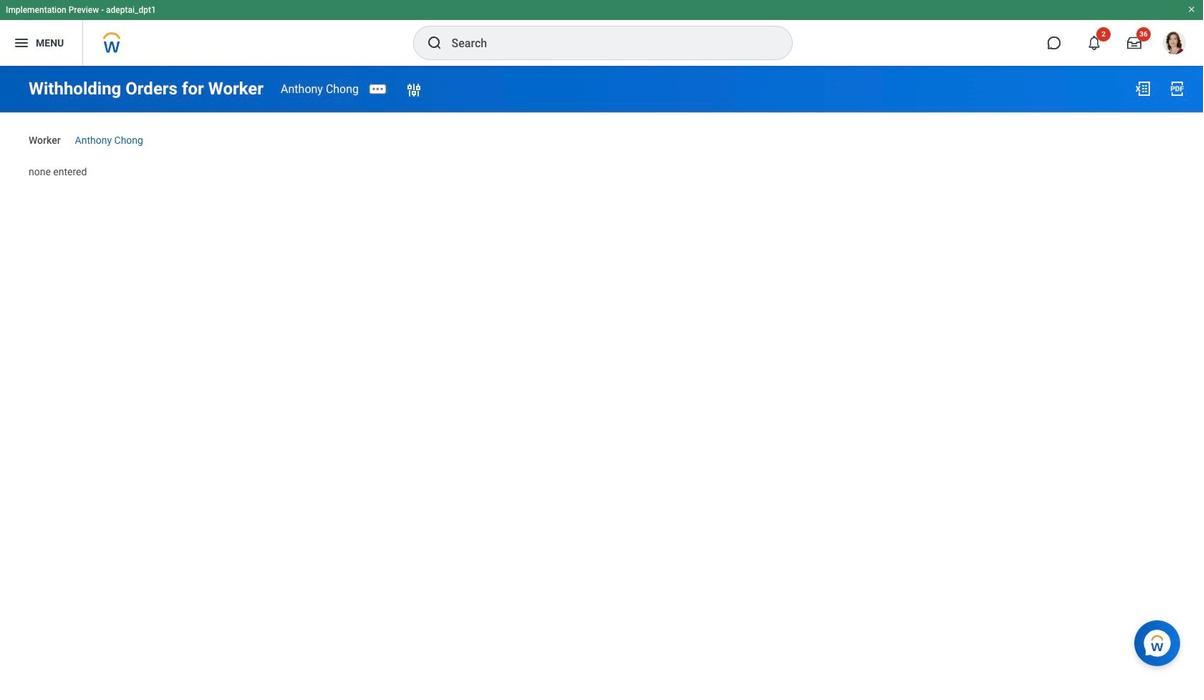 Task type: describe. For each thing, give the bounding box(es) containing it.
justify image
[[13, 34, 30, 52]]

change selection image
[[405, 82, 423, 99]]

notifications large image
[[1087, 36, 1102, 50]]

view printable version (pdf) image
[[1169, 80, 1186, 97]]

export to excel image
[[1135, 80, 1152, 97]]



Task type: vqa. For each thing, say whether or not it's contained in the screenshot.
Nov 10
no



Task type: locate. For each thing, give the bounding box(es) containing it.
profile logan mcneil image
[[1163, 32, 1186, 57]]

main content
[[0, 66, 1203, 192]]

search image
[[426, 34, 443, 52]]

Search Workday  search field
[[452, 27, 762, 59]]

close environment banner image
[[1188, 5, 1196, 14]]

inbox large image
[[1127, 36, 1142, 50]]

banner
[[0, 0, 1203, 66]]



